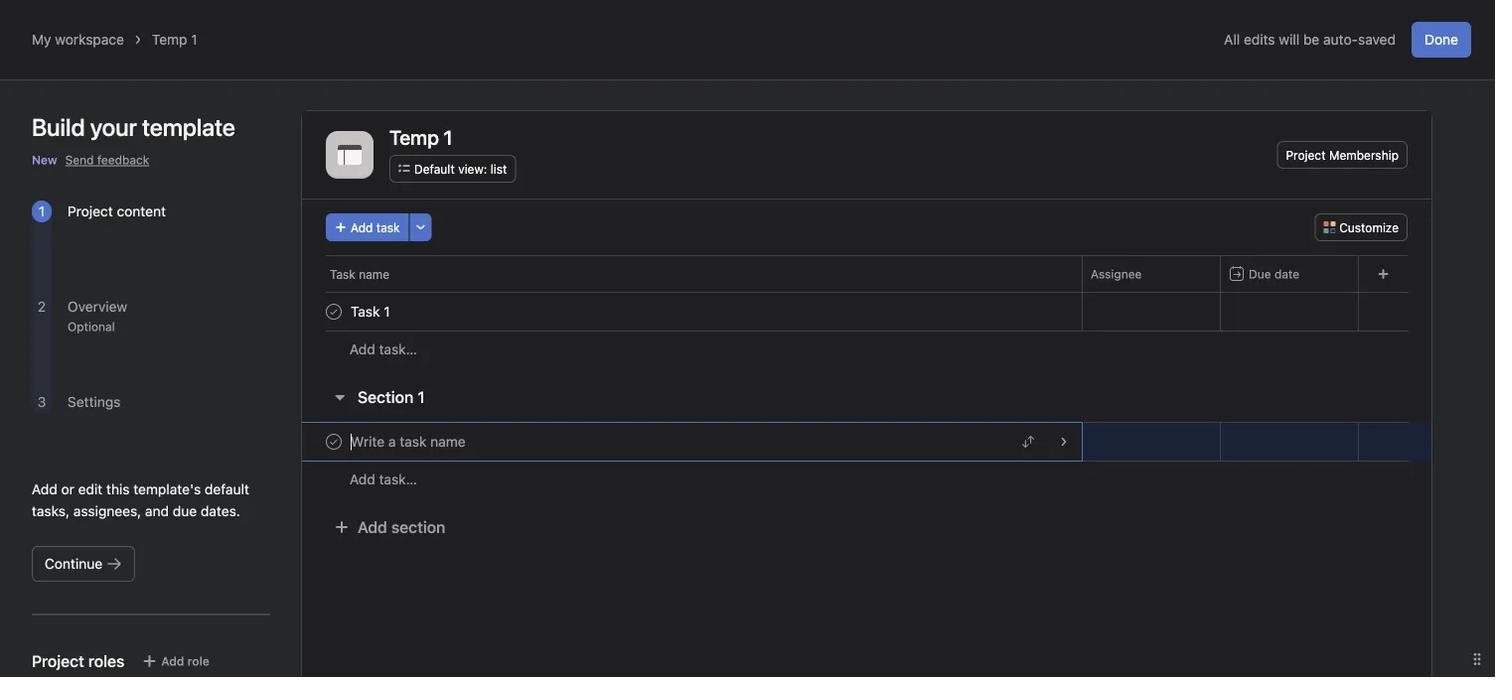 Task type: vqa. For each thing, say whether or not it's contained in the screenshot.
Hide sidebar "icon"
no



Task type: locate. For each thing, give the bounding box(es) containing it.
project membership
[[1286, 148, 1399, 162]]

due
[[173, 503, 197, 520]]

1 row from the top
[[302, 255, 1431, 292]]

add inside "add role" button
[[161, 655, 184, 669]]

default
[[414, 162, 455, 176]]

0 vertical spatial or
[[1127, 435, 1138, 449]]

1 vertical spatial project
[[68, 203, 113, 220]]

0 vertical spatial project
[[1286, 148, 1326, 162]]

list
[[490, 162, 507, 176]]

add task button
[[326, 214, 409, 241]]

1 horizontal spatial project
[[1286, 148, 1326, 162]]

overview optional
[[68, 299, 127, 334]]

1 inside button
[[418, 388, 425, 407]]

cell
[[302, 422, 1083, 462]]

add task
[[351, 221, 400, 234]]

add task… down write a task name text box on the bottom of page
[[350, 471, 417, 488]]

project content
[[68, 203, 166, 220]]

assignees,
[[73, 503, 141, 520]]

row
[[302, 255, 1431, 292], [302, 292, 1431, 332]]

or left email
[[1127, 435, 1138, 449]]

1 add task… from the top
[[350, 341, 417, 358]]

project for project content
[[68, 203, 113, 220]]

default view: list
[[414, 162, 507, 176]]

auto-
[[1323, 31, 1358, 48]]

1 horizontal spatial or
[[1127, 435, 1138, 449]]

or for add
[[61, 481, 74, 498]]

0 horizontal spatial or
[[61, 481, 74, 498]]

add inside 'add or edit this template's default tasks, assignees, and due dates.'
[[32, 481, 57, 498]]

edit
[[78, 481, 103, 498]]

1 2 3
[[37, 203, 46, 410]]

all
[[1224, 31, 1240, 48]]

project left the 'membership'
[[1286, 148, 1326, 162]]

this
[[106, 481, 130, 498]]

2 horizontal spatial 1
[[418, 388, 425, 407]]

add left task
[[351, 221, 373, 234]]

done
[[1424, 31, 1458, 48]]

task…
[[379, 341, 417, 358], [379, 471, 417, 488]]

1 down the new
[[39, 203, 45, 220]]

1 right section
[[418, 388, 425, 407]]

continue
[[45, 556, 102, 572]]

2
[[38, 299, 46, 315]]

add or edit this template's default tasks, assignees, and due dates.
[[32, 481, 249, 520]]

1
[[191, 31, 197, 48], [39, 203, 45, 220], [418, 388, 425, 407]]

Write a task name text field
[[347, 432, 472, 452]]

edits
[[1244, 31, 1275, 48]]

will
[[1279, 31, 1300, 48]]

1 right temp
[[191, 31, 197, 48]]

1 vertical spatial add task… row
[[302, 461, 1431, 498]]

collapse task list for this section image
[[332, 389, 348, 405]]

all edits will be auto-saved
[[1224, 31, 1396, 48]]

or for name
[[1127, 435, 1138, 449]]

or inside 'add or edit this template's default tasks, assignees, and due dates.'
[[61, 481, 74, 498]]

dates.
[[201, 503, 240, 520]]

0 vertical spatial task…
[[379, 341, 417, 358]]

project inside button
[[1286, 148, 1326, 162]]

my
[[32, 31, 51, 48]]

0 vertical spatial add task… row
[[302, 331, 1431, 368]]

add
[[351, 221, 373, 234], [350, 341, 375, 358], [350, 471, 375, 488], [32, 481, 57, 498], [358, 518, 387, 537], [161, 655, 184, 669]]

name or email row
[[302, 422, 1431, 462]]

0 vertical spatial add task…
[[350, 341, 417, 358]]

add left section
[[358, 518, 387, 537]]

or
[[1127, 435, 1138, 449], [61, 481, 74, 498]]

my workspace link
[[32, 31, 124, 48]]

1 vertical spatial add task…
[[350, 471, 417, 488]]

project
[[1286, 148, 1326, 162], [68, 203, 113, 220]]

or left edit
[[61, 481, 74, 498]]

view:
[[458, 162, 487, 176]]

add task…
[[350, 341, 417, 358], [350, 471, 417, 488]]

template's
[[133, 481, 201, 498]]

1 vertical spatial or
[[61, 481, 74, 498]]

add task… down task 1 text box
[[350, 341, 417, 358]]

section 1
[[358, 388, 425, 407]]

add task… row
[[302, 331, 1431, 368], [302, 461, 1431, 498]]

or inside row
[[1127, 435, 1138, 449]]

assignee
[[1091, 267, 1142, 281]]

task… down write a task name text box on the bottom of page
[[379, 471, 417, 488]]

0 vertical spatial 1
[[191, 31, 197, 48]]

section
[[391, 518, 445, 537]]

2 vertical spatial 1
[[418, 388, 425, 407]]

add inside 'add task' button
[[351, 221, 373, 234]]

new send feedback
[[32, 153, 149, 167]]

task… down task 1 text box
[[379, 341, 417, 358]]

0 horizontal spatial project
[[68, 203, 113, 220]]

1 horizontal spatial 1
[[191, 31, 197, 48]]

default view: list button
[[389, 155, 516, 183]]

project membership button
[[1277, 141, 1408, 169]]

2 add task… from the top
[[350, 471, 417, 488]]

1 vertical spatial 1
[[39, 203, 45, 220]]

add left the role
[[161, 655, 184, 669]]

move tasks between sections image
[[1022, 436, 1034, 448]]

saved
[[1358, 31, 1396, 48]]

new
[[32, 153, 57, 167]]

1 vertical spatial task…
[[379, 471, 417, 488]]

project left content
[[68, 203, 113, 220]]

Task 1 text field
[[347, 302, 396, 322]]

feedback
[[97, 153, 149, 167]]

role
[[187, 655, 209, 669]]

build
[[32, 113, 85, 141]]

be
[[1303, 31, 1319, 48]]

settings
[[68, 394, 121, 410]]

0 horizontal spatial 1
[[39, 203, 45, 220]]

add field image
[[1377, 268, 1389, 280]]

add up tasks,
[[32, 481, 57, 498]]



Task type: describe. For each thing, give the bounding box(es) containing it.
name
[[1091, 435, 1123, 449]]

1 add task… row from the top
[[302, 331, 1431, 368]]

2 row from the top
[[302, 292, 1431, 332]]

your template
[[90, 113, 235, 141]]

done button
[[1412, 22, 1471, 58]]

temp 1
[[152, 31, 197, 48]]

details image
[[1058, 436, 1070, 448]]

build your template
[[32, 113, 235, 141]]

1 for section 1
[[418, 388, 425, 407]]

add inside add section button
[[358, 518, 387, 537]]

more actions image
[[415, 222, 427, 233]]

task
[[330, 267, 355, 281]]

add down task 1 text box
[[350, 341, 375, 358]]

1 task… from the top
[[379, 341, 417, 358]]

project roles
[[32, 652, 125, 671]]

due date
[[1249, 267, 1299, 281]]

section 1 button
[[358, 379, 425, 415]]

project content button
[[68, 203, 166, 220]]

continue button
[[32, 546, 135, 582]]

2 task… from the top
[[379, 471, 417, 488]]

due
[[1249, 267, 1271, 281]]

temp
[[152, 31, 187, 48]]

workspace
[[55, 31, 124, 48]]

task
[[376, 221, 400, 234]]

customize
[[1339, 221, 1399, 234]]

1 inside 1 2 3
[[39, 203, 45, 220]]

3
[[37, 394, 46, 410]]

add section
[[358, 518, 445, 537]]

customize button
[[1315, 214, 1408, 241]]

name
[[359, 267, 390, 281]]

add role
[[161, 655, 209, 669]]

task 1 cell
[[302, 292, 1083, 332]]

1 for temp 1
[[191, 31, 197, 48]]

overview
[[68, 299, 127, 315]]

name or email
[[1091, 435, 1171, 449]]

task name
[[330, 267, 390, 281]]

and
[[145, 503, 169, 520]]

add section button
[[326, 510, 453, 545]]

tasks,
[[32, 503, 70, 520]]

temp 1
[[389, 125, 453, 149]]

optional
[[68, 320, 115, 334]]

add role button
[[133, 648, 218, 676]]

add up add section button
[[350, 471, 375, 488]]

default
[[205, 481, 249, 498]]

settings button
[[68, 394, 121, 410]]

membership
[[1329, 148, 1399, 162]]

send
[[65, 153, 94, 167]]

date
[[1274, 267, 1299, 281]]

project for project membership
[[1286, 148, 1326, 162]]

overview button
[[68, 299, 127, 315]]

section
[[358, 388, 414, 407]]

email
[[1142, 435, 1171, 449]]

template image
[[338, 143, 362, 167]]

my workspace
[[32, 31, 124, 48]]

2 add task… row from the top
[[302, 461, 1431, 498]]

content
[[117, 203, 166, 220]]

row containing task name
[[302, 255, 1431, 292]]

send feedback link
[[65, 151, 149, 169]]



